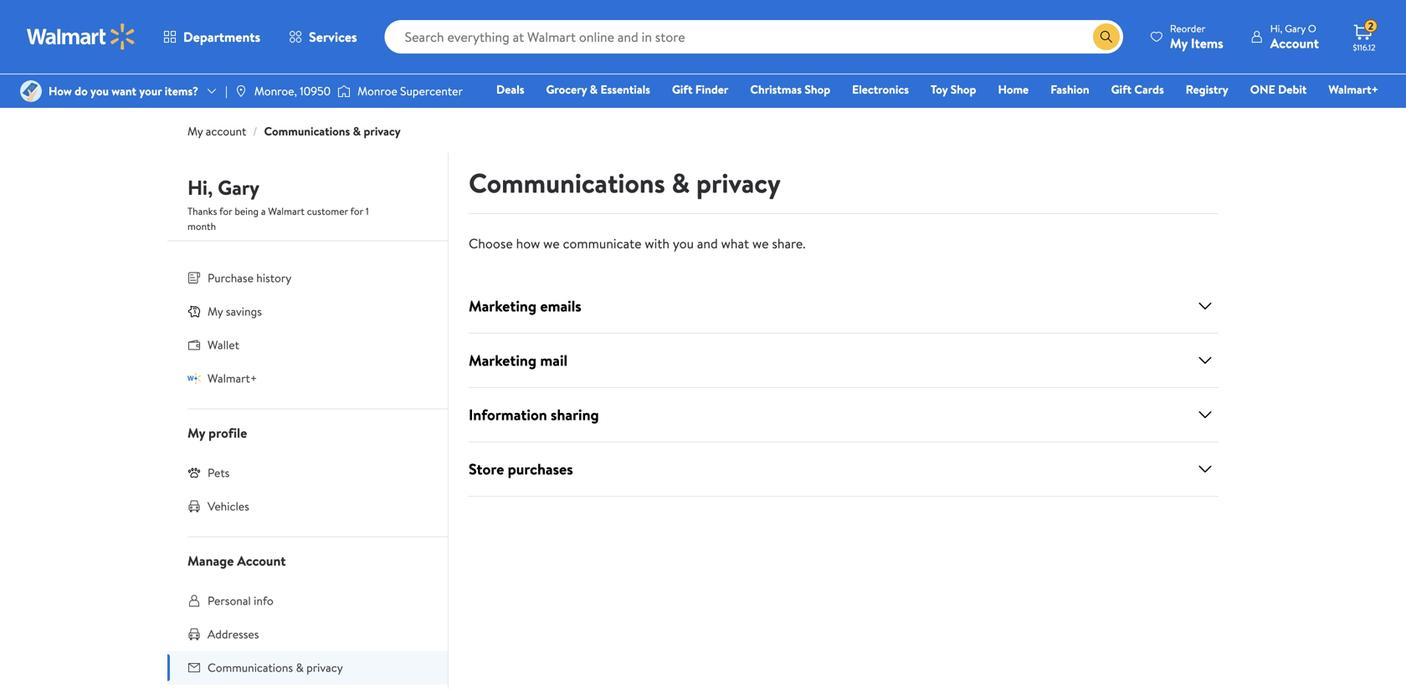 Task type: describe. For each thing, give the bounding box(es) containing it.
fashion link
[[1043, 80, 1097, 98]]

toy
[[931, 81, 948, 98]]

1 we from the left
[[544, 234, 560, 253]]

vehicles link
[[167, 490, 448, 524]]

shop for toy shop
[[951, 81, 977, 98]]

with
[[645, 234, 670, 253]]

electronics link
[[845, 80, 917, 98]]

& down "monroe"
[[353, 123, 361, 139]]

personal
[[208, 593, 251, 610]]

essentials
[[601, 81, 651, 98]]

2 we from the left
[[753, 234, 769, 253]]

cards
[[1135, 81, 1164, 98]]

gift cards
[[1112, 81, 1164, 98]]

gift finder link
[[665, 80, 736, 98]]

1 vertical spatial you
[[673, 234, 694, 253]]

1 for from the left
[[219, 204, 232, 219]]

debit
[[1279, 81, 1307, 98]]

services
[[309, 28, 357, 46]]

emails
[[540, 296, 582, 317]]

account
[[206, 123, 246, 139]]

0 horizontal spatial account
[[237, 552, 286, 571]]

1 horizontal spatial communications & privacy
[[469, 165, 781, 202]]

fashion
[[1051, 81, 1090, 98]]

& up choose how we communicate with you and what we share.
[[672, 165, 690, 202]]

/
[[253, 123, 258, 139]]

sharing
[[551, 405, 599, 426]]

purchase
[[208, 270, 254, 286]]

monroe supercenter
[[358, 83, 463, 99]]

manage
[[188, 552, 234, 571]]

registry link
[[1179, 80, 1236, 98]]

toy shop link
[[924, 80, 984, 98]]

1 vertical spatial privacy
[[697, 165, 781, 202]]

o
[[1309, 21, 1317, 36]]

purchases
[[508, 459, 573, 480]]

marketing emails
[[469, 296, 582, 317]]

savings
[[226, 304, 262, 320]]

services button
[[275, 17, 371, 57]]

 image for monroe, 10950
[[234, 85, 248, 98]]

reorder
[[1170, 21, 1206, 36]]

information sharing image
[[1196, 405, 1216, 425]]

1 horizontal spatial privacy
[[364, 123, 401, 139]]

a
[[261, 204, 266, 219]]

pets link
[[167, 457, 448, 490]]

thanks
[[188, 204, 217, 219]]

wallet
[[208, 337, 239, 353]]

your
[[139, 83, 162, 99]]

purchase history
[[208, 270, 292, 286]]

my for my account / communications & privacy
[[188, 123, 203, 139]]

hi, for account
[[1271, 21, 1283, 36]]

reorder my items
[[1170, 21, 1224, 52]]

gift cards link
[[1104, 80, 1172, 98]]

monroe,
[[254, 83, 297, 99]]

christmas
[[751, 81, 802, 98]]

10950
[[300, 83, 331, 99]]

month
[[188, 219, 216, 234]]

gary for account
[[1285, 21, 1306, 36]]

gary for for
[[218, 174, 260, 202]]

monroe
[[358, 83, 398, 99]]

how
[[516, 234, 540, 253]]

1 horizontal spatial walmart+ link
[[1322, 80, 1387, 98]]

vehicles
[[208, 499, 249, 515]]

items?
[[165, 83, 198, 99]]

2 vertical spatial communications
[[208, 660, 293, 677]]

supercenter
[[400, 83, 463, 99]]

customer
[[307, 204, 348, 219]]

hi, gary o account
[[1271, 21, 1320, 52]]

walmart
[[268, 204, 305, 219]]

hi, gary link
[[188, 174, 260, 208]]

addresses
[[208, 627, 259, 643]]

share.
[[772, 234, 806, 253]]

0 vertical spatial communications & privacy link
[[264, 123, 401, 139]]

wallet link
[[167, 329, 448, 362]]

2 for from the left
[[350, 204, 363, 219]]

my for my savings
[[208, 304, 223, 320]]

hi, gary thanks for being a walmart customer for 1 month
[[188, 174, 369, 234]]

1 vertical spatial walmart+ link
[[167, 362, 448, 396]]

information
[[469, 405, 547, 426]]

store purchases image
[[1196, 460, 1216, 480]]

grocery & essentials
[[546, 81, 651, 98]]

information sharing
[[469, 405, 599, 426]]

do
[[75, 83, 88, 99]]

personal info
[[208, 593, 274, 610]]

one debit
[[1251, 81, 1307, 98]]

toy shop
[[931, 81, 977, 98]]

profile
[[209, 424, 247, 443]]

electronics
[[852, 81, 909, 98]]

marketing for marketing mail
[[469, 350, 537, 371]]

departments
[[183, 28, 260, 46]]



Task type: vqa. For each thing, say whether or not it's contained in the screenshot.
a
yes



Task type: locate. For each thing, give the bounding box(es) containing it.
1 vertical spatial account
[[237, 552, 286, 571]]

my for my profile
[[188, 424, 205, 443]]

communications & privacy down addresses link
[[208, 660, 343, 677]]

and
[[697, 234, 718, 253]]

want
[[112, 83, 136, 99]]

how
[[49, 83, 72, 99]]

you
[[90, 83, 109, 99], [673, 234, 694, 253]]

store
[[469, 459, 504, 480]]

1 horizontal spatial gift
[[1112, 81, 1132, 98]]

we
[[544, 234, 560, 253], [753, 234, 769, 253]]

1 vertical spatial hi,
[[188, 174, 213, 202]]

0 vertical spatial walmart+
[[1329, 81, 1379, 98]]

my savings link
[[167, 295, 448, 329]]

shop right the toy
[[951, 81, 977, 98]]

2 shop from the left
[[951, 81, 977, 98]]

my profile
[[188, 424, 247, 443]]

0 vertical spatial you
[[90, 83, 109, 99]]

privacy up what
[[697, 165, 781, 202]]

0 vertical spatial icon image
[[188, 305, 201, 318]]

you right the do at the left of the page
[[90, 83, 109, 99]]

2 icon image from the top
[[188, 372, 201, 385]]

account
[[1271, 34, 1320, 52], [237, 552, 286, 571]]

0 horizontal spatial for
[[219, 204, 232, 219]]

0 vertical spatial communications & privacy
[[469, 165, 781, 202]]

home link
[[991, 80, 1037, 98]]

hi, up thanks
[[188, 174, 213, 202]]

shop right christmas
[[805, 81, 831, 98]]

communications
[[264, 123, 350, 139], [469, 165, 666, 202], [208, 660, 293, 677]]

1 horizontal spatial gary
[[1285, 21, 1306, 36]]

0 horizontal spatial you
[[90, 83, 109, 99]]

0 horizontal spatial  image
[[20, 80, 42, 102]]

marketing mail
[[469, 350, 568, 371]]

hi, for thanks for being a walmart customer for 1 month
[[188, 174, 213, 202]]

2 marketing from the top
[[469, 350, 537, 371]]

1 horizontal spatial walmart+
[[1329, 81, 1379, 98]]

hi, left o
[[1271, 21, 1283, 36]]

gift finder
[[672, 81, 729, 98]]

 image right |
[[234, 85, 248, 98]]

being
[[235, 204, 259, 219]]

hi,
[[1271, 21, 1283, 36], [188, 174, 213, 202]]

choose how we communicate with you and what we share.
[[469, 234, 806, 253]]

manage account
[[188, 552, 286, 571]]

1
[[366, 204, 369, 219]]

1 horizontal spatial for
[[350, 204, 363, 219]]

privacy down addresses link
[[307, 660, 343, 677]]

communications down 10950 at the top left of page
[[264, 123, 350, 139]]

communications & privacy link down 10950 at the top left of page
[[264, 123, 401, 139]]

walmart image
[[27, 23, 136, 50]]

Walmart Site-Wide search field
[[385, 20, 1124, 54]]

1 vertical spatial icon image
[[188, 372, 201, 385]]

items
[[1191, 34, 1224, 52]]

 image
[[338, 83, 351, 100]]

icon image left pets at the bottom left of page
[[188, 467, 201, 480]]

departments button
[[149, 17, 275, 57]]

gift for gift cards
[[1112, 81, 1132, 98]]

0 horizontal spatial gary
[[218, 174, 260, 202]]

privacy down "monroe"
[[364, 123, 401, 139]]

0 vertical spatial gary
[[1285, 21, 1306, 36]]

my
[[1170, 34, 1188, 52], [188, 123, 203, 139], [208, 304, 223, 320], [188, 424, 205, 443]]

grocery
[[546, 81, 587, 98]]

gift
[[672, 81, 693, 98], [1112, 81, 1132, 98]]

for left being
[[219, 204, 232, 219]]

& inside grocery & essentials link
[[590, 81, 598, 98]]

gift for gift finder
[[672, 81, 693, 98]]

communicate
[[563, 234, 642, 253]]

purchase history link
[[167, 262, 448, 295]]

deals link
[[489, 80, 532, 98]]

communications up communicate
[[469, 165, 666, 202]]

marketing up marketing mail
[[469, 296, 537, 317]]

1 vertical spatial communications
[[469, 165, 666, 202]]

1 gift from the left
[[672, 81, 693, 98]]

marketing
[[469, 296, 537, 317], [469, 350, 537, 371]]

& down addresses link
[[296, 660, 304, 677]]

hi, inside hi, gary o account
[[1271, 21, 1283, 36]]

history
[[256, 270, 292, 286]]

my left the account
[[188, 123, 203, 139]]

1 vertical spatial communications & privacy link
[[167, 652, 448, 685]]

for
[[219, 204, 232, 219], [350, 204, 363, 219]]

icon image for my savings
[[188, 305, 201, 318]]

 image for how do you want your items?
[[20, 80, 42, 102]]

communications & privacy link
[[264, 123, 401, 139], [167, 652, 448, 685]]

walmart+ link
[[1322, 80, 1387, 98], [167, 362, 448, 396]]

gary inside hi, gary thanks for being a walmart customer for 1 month
[[218, 174, 260, 202]]

0 vertical spatial privacy
[[364, 123, 401, 139]]

1 vertical spatial communications & privacy
[[208, 660, 343, 677]]

gift left finder
[[672, 81, 693, 98]]

0 vertical spatial account
[[1271, 34, 1320, 52]]

personal info link
[[167, 585, 448, 618]]

0 vertical spatial hi,
[[1271, 21, 1283, 36]]

account up debit
[[1271, 34, 1320, 52]]

christmas shop
[[751, 81, 831, 98]]

one
[[1251, 81, 1276, 98]]

2 horizontal spatial privacy
[[697, 165, 781, 202]]

my account link
[[188, 123, 246, 139]]

$116.12
[[1354, 42, 1376, 53]]

icon image left the my savings
[[188, 305, 201, 318]]

 image left 'how'
[[20, 80, 42, 102]]

shop inside "link"
[[805, 81, 831, 98]]

my account / communications & privacy
[[188, 123, 401, 139]]

finder
[[696, 81, 729, 98]]

0 vertical spatial communications
[[264, 123, 350, 139]]

we right what
[[753, 234, 769, 253]]

mail
[[540, 350, 568, 371]]

icon image up my profile on the bottom
[[188, 372, 201, 385]]

3 icon image from the top
[[188, 467, 201, 480]]

0 horizontal spatial gift
[[672, 81, 693, 98]]

icon image inside my savings link
[[188, 305, 201, 318]]

0 horizontal spatial communications & privacy
[[208, 660, 343, 677]]

1 horizontal spatial we
[[753, 234, 769, 253]]

communications & privacy
[[469, 165, 781, 202], [208, 660, 343, 677]]

marketing for marketing emails
[[469, 296, 537, 317]]

0 horizontal spatial walmart+ link
[[167, 362, 448, 396]]

0 horizontal spatial walmart+
[[208, 371, 257, 387]]

one debit link
[[1243, 80, 1315, 98]]

0 horizontal spatial privacy
[[307, 660, 343, 677]]

1 vertical spatial gary
[[218, 174, 260, 202]]

shop
[[805, 81, 831, 98], [951, 81, 977, 98]]

0 horizontal spatial shop
[[805, 81, 831, 98]]

marketing left mail
[[469, 350, 537, 371]]

addresses link
[[167, 618, 448, 652]]

1 horizontal spatial hi,
[[1271, 21, 1283, 36]]

walmart+ down the wallet
[[208, 371, 257, 387]]

christmas shop link
[[743, 80, 838, 98]]

communications & privacy link down personal info 'link' on the left bottom of page
[[167, 652, 448, 685]]

|
[[225, 83, 228, 99]]

we right how
[[544, 234, 560, 253]]

shop for christmas shop
[[805, 81, 831, 98]]

& right the 'grocery' on the left top of the page
[[590, 81, 598, 98]]

gary
[[1285, 21, 1306, 36], [218, 174, 260, 202]]

you left and
[[673, 234, 694, 253]]

gary up being
[[218, 174, 260, 202]]

walmart+ link down $116.12
[[1322, 80, 1387, 98]]

my inside my savings link
[[208, 304, 223, 320]]

hi, inside hi, gary thanks for being a walmart customer for 1 month
[[188, 174, 213, 202]]

search icon image
[[1100, 30, 1113, 44]]

store purchases
[[469, 459, 573, 480]]

home
[[998, 81, 1029, 98]]

gift left cards
[[1112, 81, 1132, 98]]

2
[[1369, 19, 1374, 33]]

my inside reorder my items
[[1170, 34, 1188, 52]]

icon image inside walmart+ link
[[188, 372, 201, 385]]

deals
[[497, 81, 525, 98]]

how do you want your items?
[[49, 83, 198, 99]]

2 gift from the left
[[1112, 81, 1132, 98]]

1 horizontal spatial shop
[[951, 81, 977, 98]]

icon image inside pets link
[[188, 467, 201, 480]]

what
[[721, 234, 749, 253]]

walmart+ link down my savings link
[[167, 362, 448, 396]]

grocery & essentials link
[[539, 80, 658, 98]]

icon image
[[188, 305, 201, 318], [188, 372, 201, 385], [188, 467, 201, 480]]

registry
[[1186, 81, 1229, 98]]

0 horizontal spatial hi,
[[188, 174, 213, 202]]

gary inside hi, gary o account
[[1285, 21, 1306, 36]]

1 shop from the left
[[805, 81, 831, 98]]

 image
[[20, 80, 42, 102], [234, 85, 248, 98]]

Search search field
[[385, 20, 1124, 54]]

2 vertical spatial privacy
[[307, 660, 343, 677]]

0 vertical spatial marketing
[[469, 296, 537, 317]]

0 vertical spatial walmart+ link
[[1322, 80, 1387, 98]]

1 horizontal spatial account
[[1271, 34, 1320, 52]]

icon image for walmart+
[[188, 372, 201, 385]]

pets
[[208, 465, 230, 481]]

marketing mail image
[[1196, 351, 1216, 371]]

icon image for pets
[[188, 467, 201, 480]]

choose
[[469, 234, 513, 253]]

1 vertical spatial marketing
[[469, 350, 537, 371]]

my savings
[[208, 304, 262, 320]]

my left 'savings'
[[208, 304, 223, 320]]

gary left o
[[1285, 21, 1306, 36]]

1 horizontal spatial  image
[[234, 85, 248, 98]]

for left "1"
[[350, 204, 363, 219]]

1 vertical spatial walmart+
[[208, 371, 257, 387]]

&
[[590, 81, 598, 98], [353, 123, 361, 139], [672, 165, 690, 202], [296, 660, 304, 677]]

marketing emails image
[[1196, 296, 1216, 317]]

0 horizontal spatial we
[[544, 234, 560, 253]]

communications & privacy up choose how we communicate with you and what we share.
[[469, 165, 781, 202]]

my left profile
[[188, 424, 205, 443]]

1 icon image from the top
[[188, 305, 201, 318]]

my left "items"
[[1170, 34, 1188, 52]]

account up info
[[237, 552, 286, 571]]

communications down addresses on the bottom left of page
[[208, 660, 293, 677]]

1 horizontal spatial you
[[673, 234, 694, 253]]

walmart+ down $116.12
[[1329, 81, 1379, 98]]

1 marketing from the top
[[469, 296, 537, 317]]

2 vertical spatial icon image
[[188, 467, 201, 480]]



